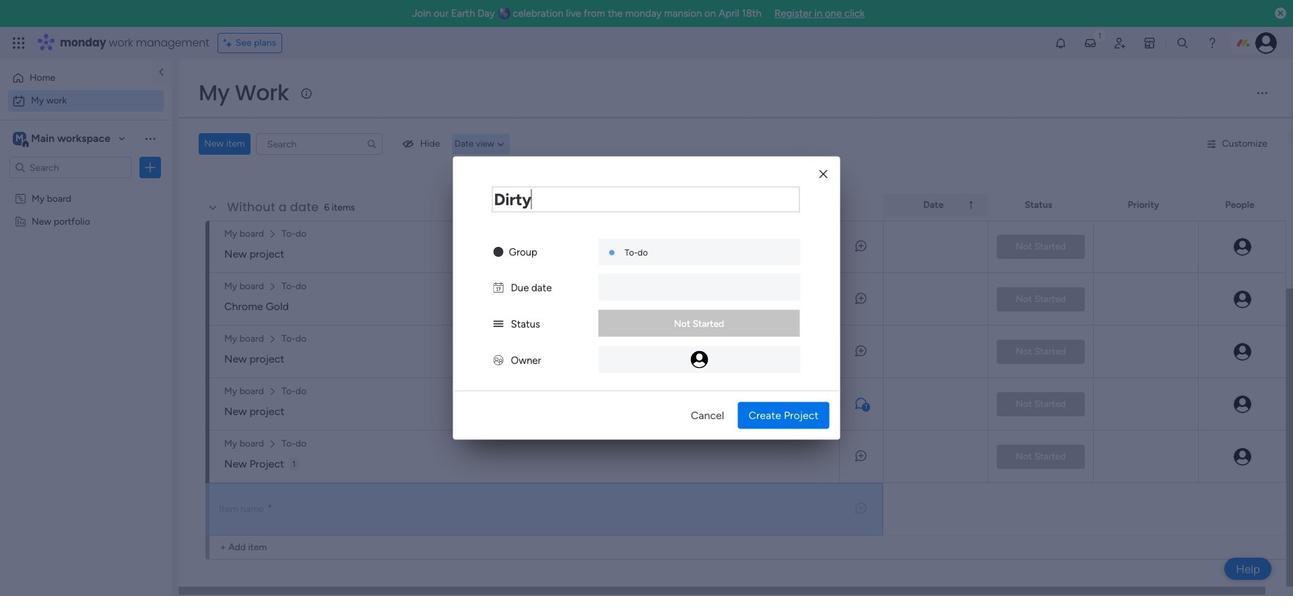 Task type: locate. For each thing, give the bounding box(es) containing it.
workspace image
[[13, 131, 26, 146]]

dialog
[[453, 157, 840, 440]]

option
[[8, 67, 143, 89], [8, 90, 164, 112], [0, 186, 172, 189]]

column header
[[884, 194, 989, 217]]

list box
[[0, 184, 172, 415]]

Search in workspace field
[[28, 160, 112, 175]]

v2 sun image
[[493, 246, 503, 258]]

search everything image
[[1176, 36, 1189, 50]]

monday marketplace image
[[1143, 36, 1156, 50]]

workspace selection element
[[13, 131, 112, 148]]

search image
[[366, 139, 377, 150]]

None search field
[[256, 133, 382, 155]]

None field
[[492, 187, 800, 212]]

jacob simon image
[[1255, 32, 1277, 54]]

select product image
[[12, 36, 26, 50]]

v2 status image
[[493, 318, 503, 330]]

invite members image
[[1113, 36, 1127, 50]]

dapulse date column image
[[493, 282, 503, 294]]

sort image
[[966, 200, 976, 211]]

help image
[[1206, 36, 1219, 50]]



Task type: describe. For each thing, give the bounding box(es) containing it.
update feed image
[[1084, 36, 1097, 50]]

close image
[[819, 169, 827, 179]]

see plans image
[[223, 36, 236, 51]]

notifications image
[[1054, 36, 1067, 50]]

v2 multiple person column image
[[493, 355, 503, 367]]

Filter dashboard by text search field
[[256, 133, 382, 155]]

1 vertical spatial option
[[8, 90, 164, 112]]

2 vertical spatial option
[[0, 186, 172, 189]]

0 vertical spatial option
[[8, 67, 143, 89]]

1 image
[[1094, 28, 1106, 43]]



Task type: vqa. For each thing, say whether or not it's contained in the screenshot.
MY to the bottom
no



